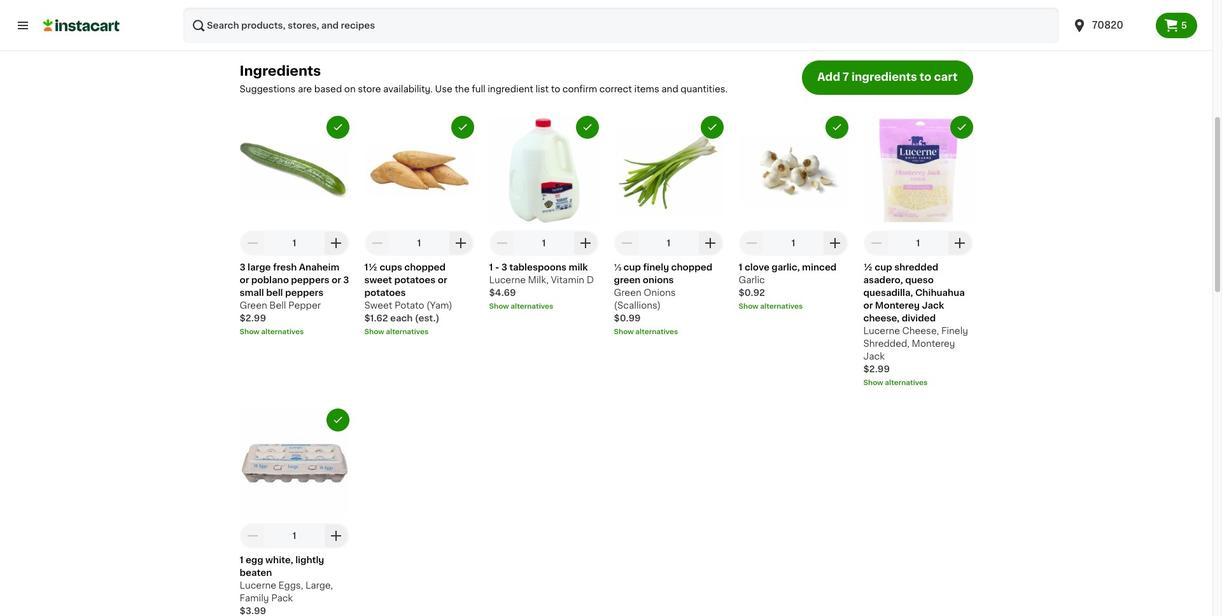Task type: vqa. For each thing, say whether or not it's contained in the screenshot.
Decrement quantity icon
yes



Task type: describe. For each thing, give the bounding box(es) containing it.
7
[[843, 72, 849, 82]]

1½ cups chopped sweet potatoes or potatoes sweet potato (yam) $1.62 each (est.) show alternatives
[[364, 263, 452, 335]]

onions
[[643, 276, 674, 284]]

show inside ⅓ cup finely chopped green onions green onions (scallions) $0.99 show alternatives
[[614, 328, 634, 335]]

decrement quantity image for cup
[[869, 235, 884, 251]]

-
[[495, 263, 499, 272]]

availability.
[[383, 85, 433, 93]]

poblano
[[251, 276, 289, 284]]

0 vertical spatial potatoes
[[394, 276, 436, 284]]

or inside ½ cup shredded asadero, queso quesadilla, chihuahua or monterey jack cheese, divided lucerne cheese, finely shredded, monterey jack $2.99 show alternatives
[[863, 301, 873, 310]]

full
[[472, 85, 485, 93]]

increment quantity image for 1½ cups chopped sweet potatoes or potatoes
[[454, 235, 469, 251]]

fresh
[[273, 263, 297, 272]]

family
[[240, 594, 269, 603]]

confirm
[[563, 85, 597, 93]]

$2.99 inside ½ cup shredded asadero, queso quesadilla, chihuahua or monterey jack cheese, divided lucerne cheese, finely shredded, monterey jack $2.99 show alternatives
[[863, 365, 890, 374]]

based
[[314, 85, 342, 93]]

$1.62
[[364, 314, 388, 323]]

chopped inside ⅓ cup finely chopped green onions green onions (scallions) $0.99 show alternatives
[[671, 263, 712, 272]]

bell
[[269, 301, 286, 310]]

increment quantity image for 1 - 3 tablespoons milk
[[578, 235, 594, 251]]

potato
[[395, 301, 424, 310]]

the
[[455, 85, 470, 93]]

70820 button
[[1072, 8, 1148, 43]]

add 7 ingredients to cart button
[[802, 60, 973, 95]]

garlic,
[[772, 263, 800, 272]]

(scallions)
[[614, 301, 661, 310]]

⅓ cup finely chopped green onions green onions (scallions) $0.99 show alternatives
[[614, 263, 712, 335]]

1 for 1½ cups chopped sweet potatoes or potatoes
[[417, 239, 421, 248]]

garlic
[[739, 276, 765, 284]]

1 for 1 clove garlic, minced
[[792, 239, 795, 248]]

cheese,
[[863, 314, 900, 323]]

show alternatives button for sweet potato (yam)
[[364, 327, 474, 337]]

70820
[[1092, 20, 1123, 30]]

show alternatives button for garlic
[[739, 302, 848, 312]]

decrement quantity image for large
[[245, 235, 260, 251]]

1 vertical spatial to
[[551, 85, 560, 93]]

unselect item image for potatoes
[[457, 121, 468, 133]]

0 horizontal spatial jack
[[863, 352, 885, 361]]

unselect item image for ½ cup shredded asadero, queso quesadilla, chihuahua or monterey jack cheese, divided
[[956, 121, 967, 133]]

add 7 ingredients to cart
[[817, 72, 958, 82]]

large,
[[305, 581, 333, 590]]

$0.92
[[739, 288, 765, 297]]

shredded
[[894, 263, 938, 272]]

Search field
[[183, 8, 1059, 43]]

$2.99 inside 3 large fresh anaheim or poblano peppers or 3 small bell peppers green bell pepper $2.99 show alternatives
[[240, 314, 266, 323]]

0 vertical spatial jack
[[922, 301, 944, 310]]

lucerne for 1 egg white, lightly beaten lucerne eggs, large, family pack $3.99
[[240, 581, 276, 590]]

sweet
[[364, 301, 392, 310]]

are
[[298, 85, 312, 93]]

increment quantity image for 1 egg white, lightly beaten
[[329, 528, 344, 544]]

d
[[587, 276, 594, 284]]

1 vertical spatial potatoes
[[364, 288, 406, 297]]

milk
[[569, 263, 588, 272]]

tablespoons
[[509, 263, 567, 272]]

asadero,
[[863, 276, 903, 284]]

use
[[435, 85, 452, 93]]

1 for ⅓ cup finely chopped green onions
[[667, 239, 671, 248]]

show inside 1½ cups chopped sweet potatoes or potatoes sweet potato (yam) $1.62 each (est.) show alternatives
[[364, 328, 384, 335]]

ingredient
[[488, 85, 533, 93]]

ingredients
[[852, 72, 917, 82]]

decrement quantity image for cup
[[619, 235, 634, 251]]

green inside 3 large fresh anaheim or poblano peppers or 3 small bell peppers green bell pepper $2.99 show alternatives
[[240, 301, 267, 310]]

add
[[817, 72, 840, 82]]

0 horizontal spatial unselect item image
[[332, 414, 343, 426]]

1 - 3 tablespoons milk lucerne milk, vitamin d $4.69 show alternatives
[[489, 263, 594, 310]]

show alternatives button for green onions (scallions)
[[614, 327, 723, 337]]

large
[[248, 263, 271, 272]]

5
[[1181, 21, 1187, 30]]

alternatives inside 3 large fresh anaheim or poblano peppers or 3 small bell peppers green bell pepper $2.99 show alternatives
[[261, 328, 304, 335]]

anaheim
[[299, 263, 339, 272]]

small
[[240, 288, 264, 297]]

items
[[634, 85, 659, 93]]

lightly
[[295, 556, 324, 565]]

or down anaheim
[[332, 276, 341, 284]]

alternatives inside 1 - 3 tablespoons milk lucerne milk, vitamin d $4.69 show alternatives
[[511, 303, 553, 310]]

1 horizontal spatial 3
[[343, 276, 349, 284]]

milk,
[[528, 276, 549, 284]]

alternatives inside ½ cup shredded asadero, queso quesadilla, chihuahua or monterey jack cheese, divided lucerne cheese, finely shredded, monterey jack $2.99 show alternatives
[[885, 379, 928, 386]]

alternatives inside 1½ cups chopped sweet potatoes or potatoes sweet potato (yam) $1.62 each (est.) show alternatives
[[386, 328, 429, 335]]



Task type: locate. For each thing, give the bounding box(es) containing it.
unselect item image down based
[[332, 121, 343, 133]]

3 left large
[[240, 263, 246, 272]]

1 up tablespoons
[[542, 239, 546, 248]]

minced
[[802, 263, 837, 272]]

divided
[[902, 314, 936, 323]]

alternatives
[[511, 303, 553, 310], [760, 303, 803, 310], [261, 328, 304, 335], [386, 328, 429, 335], [635, 328, 678, 335], [885, 379, 928, 386]]

show alternatives button
[[489, 302, 599, 312], [739, 302, 848, 312], [240, 327, 349, 337], [364, 327, 474, 337], [614, 327, 723, 337], [863, 378, 973, 388]]

unselect item image down quantities.
[[706, 121, 718, 133]]

1 horizontal spatial lucerne
[[489, 276, 526, 284]]

2 horizontal spatial unselect item image
[[581, 121, 593, 133]]

½
[[863, 263, 873, 272]]

or
[[240, 276, 249, 284], [332, 276, 341, 284], [438, 276, 447, 284], [863, 301, 873, 310]]

lucerne down cheese,
[[863, 326, 900, 335]]

3 large fresh anaheim or poblano peppers or 3 small bell peppers green bell pepper $2.99 show alternatives
[[240, 263, 349, 335]]

3 right the -
[[501, 263, 507, 272]]

5 button
[[1156, 13, 1197, 38]]

jack down shredded,
[[863, 352, 885, 361]]

1 horizontal spatial to
[[920, 72, 932, 82]]

0 vertical spatial lucerne
[[489, 276, 526, 284]]

1 inside the 1 egg white, lightly beaten lucerne eggs, large, family pack $3.99
[[240, 556, 243, 565]]

show inside 1 clove garlic, minced garlic $0.92 show alternatives
[[739, 303, 759, 310]]

decrement quantity image up ⅓
[[619, 235, 634, 251]]

1 horizontal spatial decrement quantity image
[[619, 235, 634, 251]]

None search field
[[183, 8, 1059, 43]]

cup up green on the right top of the page
[[624, 263, 641, 272]]

decrement quantity image for -
[[494, 235, 510, 251]]

potatoes
[[394, 276, 436, 284], [364, 288, 406, 297]]

0 horizontal spatial lucerne
[[240, 581, 276, 590]]

1 for 3 large fresh anaheim or poblano peppers or 3 small bell peppers
[[292, 239, 296, 248]]

show alternatives button for lucerne cheese, finely shredded, monterey jack
[[863, 378, 973, 388]]

decrement quantity image for cups
[[370, 235, 385, 251]]

⅓
[[614, 263, 621, 272]]

$2.99
[[240, 314, 266, 323], [863, 365, 890, 374]]

suggestions are based on store availability. use the full ingredient list to confirm correct items and quantities.
[[240, 85, 728, 93]]

unselect item image for 3 large fresh anaheim or poblano peppers or 3 small bell peppers
[[332, 121, 343, 133]]

alternatives down bell
[[261, 328, 304, 335]]

unselect item image for milk
[[581, 121, 593, 133]]

2 decrement quantity image from the left
[[619, 235, 634, 251]]

chopped right cups
[[404, 263, 446, 272]]

green inside ⅓ cup finely chopped green onions green onions (scallions) $0.99 show alternatives
[[614, 288, 641, 297]]

(est.)
[[415, 314, 439, 323]]

alternatives down milk,
[[511, 303, 553, 310]]

show alternatives button down (est.)
[[364, 327, 474, 337]]

potatoes up potato
[[394, 276, 436, 284]]

2 cup from the left
[[875, 263, 892, 272]]

lucerne down beaten
[[240, 581, 276, 590]]

alternatives down each
[[386, 328, 429, 335]]

1 cup from the left
[[624, 263, 641, 272]]

decrement quantity image
[[245, 235, 260, 251], [494, 235, 510, 251], [744, 235, 759, 251], [869, 235, 884, 251], [245, 528, 260, 544]]

increment quantity image
[[329, 235, 344, 251], [454, 235, 469, 251], [578, 235, 594, 251], [703, 235, 718, 251], [953, 235, 968, 251], [329, 528, 344, 544]]

1 horizontal spatial jack
[[922, 301, 944, 310]]

3 unselect item image from the left
[[831, 121, 842, 133]]

lucerne
[[489, 276, 526, 284], [863, 326, 900, 335], [240, 581, 276, 590]]

unselect item image down cart
[[956, 121, 967, 133]]

increment quantity image for ⅓ cup finely chopped green onions
[[703, 235, 718, 251]]

0 horizontal spatial to
[[551, 85, 560, 93]]

show down the $1.62 at the left bottom of page
[[364, 328, 384, 335]]

1 unselect item image from the left
[[332, 121, 343, 133]]

suggestions
[[240, 85, 296, 93]]

0 horizontal spatial cup
[[624, 263, 641, 272]]

quantities.
[[681, 85, 728, 93]]

bell
[[266, 288, 283, 297]]

2 vertical spatial lucerne
[[240, 581, 276, 590]]

1 vertical spatial monterey
[[912, 339, 955, 348]]

unselect item image for ⅓ cup finely chopped green onions
[[706, 121, 718, 133]]

alternatives down shredded,
[[885, 379, 928, 386]]

0 vertical spatial green
[[614, 288, 641, 297]]

1 vertical spatial green
[[240, 301, 267, 310]]

to right the list
[[551, 85, 560, 93]]

1 vertical spatial jack
[[863, 352, 885, 361]]

4 unselect item image from the left
[[956, 121, 967, 133]]

decrement quantity image up egg at the left bottom
[[245, 528, 260, 544]]

0 horizontal spatial $2.99
[[240, 314, 266, 323]]

jack down chihuahua
[[922, 301, 944, 310]]

or up (yam)
[[438, 276, 447, 284]]

3 inside 1 - 3 tablespoons milk lucerne milk, vitamin d $4.69 show alternatives
[[501, 263, 507, 272]]

jack
[[922, 301, 944, 310], [863, 352, 885, 361]]

1 horizontal spatial green
[[614, 288, 641, 297]]

show down $0.99
[[614, 328, 634, 335]]

2 chopped from the left
[[671, 263, 712, 272]]

1
[[292, 239, 296, 248], [417, 239, 421, 248], [542, 239, 546, 248], [667, 239, 671, 248], [792, 239, 795, 248], [916, 239, 920, 248], [489, 263, 493, 272], [739, 263, 743, 272], [292, 531, 296, 540], [240, 556, 243, 565]]

1 egg white, lightly beaten lucerne eggs, large, family pack $3.99
[[240, 556, 333, 615]]

lucerne for 1 - 3 tablespoons milk lucerne milk, vitamin d $4.69 show alternatives
[[489, 276, 526, 284]]

1 left egg at the left bottom
[[240, 556, 243, 565]]

egg
[[246, 556, 263, 565]]

1 up garlic,
[[792, 239, 795, 248]]

$3.99
[[240, 607, 266, 615]]

to left cart
[[920, 72, 932, 82]]

0 vertical spatial to
[[920, 72, 932, 82]]

green down green on the right top of the page
[[614, 288, 641, 297]]

1 decrement quantity image from the left
[[370, 235, 385, 251]]

alternatives inside 1 clove garlic, minced garlic $0.92 show alternatives
[[760, 303, 803, 310]]

1 up fresh at the left top of page
[[292, 239, 296, 248]]

1 inside 1 clove garlic, minced garlic $0.92 show alternatives
[[739, 263, 743, 272]]

1 for ½ cup shredded asadero, queso quesadilla, chihuahua or monterey jack cheese, divided
[[916, 239, 920, 248]]

0 horizontal spatial decrement quantity image
[[370, 235, 385, 251]]

alternatives down '$0.92'
[[760, 303, 803, 310]]

2 horizontal spatial 3
[[501, 263, 507, 272]]

to
[[920, 72, 932, 82], [551, 85, 560, 93]]

0 vertical spatial monterey
[[875, 301, 920, 310]]

eggs,
[[279, 581, 303, 590]]

1 chopped from the left
[[404, 263, 446, 272]]

1 vertical spatial peppers
[[285, 288, 323, 297]]

peppers up "pepper"
[[285, 288, 323, 297]]

0 horizontal spatial chopped
[[404, 263, 446, 272]]

show alternatives button down shredded,
[[863, 378, 973, 388]]

lucerne up $4.69
[[489, 276, 526, 284]]

show down '$0.92'
[[739, 303, 759, 310]]

increment quantity image for ½ cup shredded asadero, queso quesadilla, chihuahua or monterey jack cheese, divided
[[953, 235, 968, 251]]

1 horizontal spatial unselect item image
[[457, 121, 468, 133]]

decrement quantity image up large
[[245, 235, 260, 251]]

finely
[[643, 263, 669, 272]]

white,
[[265, 556, 293, 565]]

show inside ½ cup shredded asadero, queso quesadilla, chihuahua or monterey jack cheese, divided lucerne cheese, finely shredded, monterey jack $2.99 show alternatives
[[863, 379, 883, 386]]

chihuahua
[[915, 288, 965, 297]]

instacart logo image
[[43, 18, 120, 33]]

show inside 1 - 3 tablespoons milk lucerne milk, vitamin d $4.69 show alternatives
[[489, 303, 509, 310]]

alternatives down $0.99
[[635, 328, 678, 335]]

peppers
[[291, 276, 329, 284], [285, 288, 323, 297]]

product group
[[240, 116, 349, 337], [364, 116, 474, 337], [489, 116, 599, 312], [614, 116, 723, 337], [739, 116, 848, 312], [863, 116, 973, 388], [240, 409, 349, 616]]

$2.99 down small
[[240, 314, 266, 323]]

1 vertical spatial $2.99
[[863, 365, 890, 374]]

0 horizontal spatial green
[[240, 301, 267, 310]]

monterey down the 'cheese,'
[[912, 339, 955, 348]]

$0.99
[[614, 314, 641, 323]]

beaten
[[240, 568, 272, 577]]

cups
[[380, 263, 402, 272]]

peppers down anaheim
[[291, 276, 329, 284]]

cup for ⅓
[[624, 263, 641, 272]]

lucerne inside 1 - 3 tablespoons milk lucerne milk, vitamin d $4.69 show alternatives
[[489, 276, 526, 284]]

1 up 1½ cups chopped sweet potatoes or potatoes sweet potato (yam) $1.62 each (est.) show alternatives
[[417, 239, 421, 248]]

lucerne inside ½ cup shredded asadero, queso quesadilla, chihuahua or monterey jack cheese, divided lucerne cheese, finely shredded, monterey jack $2.99 show alternatives
[[863, 326, 900, 335]]

list
[[536, 85, 549, 93]]

unselect item image
[[457, 121, 468, 133], [581, 121, 593, 133], [332, 414, 343, 426]]

chopped inside 1½ cups chopped sweet potatoes or potatoes sweet potato (yam) $1.62 each (est.) show alternatives
[[404, 263, 446, 272]]

increment quantity image
[[828, 235, 843, 251]]

1 vertical spatial lucerne
[[863, 326, 900, 335]]

3 left sweet
[[343, 276, 349, 284]]

show alternatives button for green bell pepper
[[240, 327, 349, 337]]

70820 button
[[1064, 8, 1156, 43]]

1 for 1 - 3 tablespoons milk
[[542, 239, 546, 248]]

clove
[[745, 263, 769, 272]]

show alternatives button down onions on the top of the page
[[614, 327, 723, 337]]

monterey down quesadilla,
[[875, 301, 920, 310]]

1 horizontal spatial cup
[[875, 263, 892, 272]]

queso
[[905, 276, 934, 284]]

1 up shredded
[[916, 239, 920, 248]]

unselect item image down add
[[831, 121, 842, 133]]

1 clove garlic, minced garlic $0.92 show alternatives
[[739, 263, 837, 310]]

decrement quantity image for clove
[[744, 235, 759, 251]]

chopped
[[404, 263, 446, 272], [671, 263, 712, 272]]

or up small
[[240, 276, 249, 284]]

green
[[614, 276, 641, 284]]

pack
[[271, 594, 293, 603]]

and
[[662, 85, 678, 93]]

2 unselect item image from the left
[[706, 121, 718, 133]]

2 horizontal spatial lucerne
[[863, 326, 900, 335]]

1 up white,
[[292, 531, 296, 540]]

to inside button
[[920, 72, 932, 82]]

show alternatives button down garlic,
[[739, 302, 848, 312]]

chopped right finely
[[671, 263, 712, 272]]

green
[[614, 288, 641, 297], [240, 301, 267, 310]]

1 for 1 egg white, lightly beaten
[[292, 531, 296, 540]]

0 horizontal spatial 3
[[240, 263, 246, 272]]

cup inside ⅓ cup finely chopped green onions green onions (scallions) $0.99 show alternatives
[[624, 263, 641, 272]]

decrement quantity image up ½
[[869, 235, 884, 251]]

lucerne inside the 1 egg white, lightly beaten lucerne eggs, large, family pack $3.99
[[240, 581, 276, 590]]

correct
[[599, 85, 632, 93]]

cup inside ½ cup shredded asadero, queso quesadilla, chihuahua or monterey jack cheese, divided lucerne cheese, finely shredded, monterey jack $2.99 show alternatives
[[875, 263, 892, 272]]

unselect item image for 1 clove garlic, minced
[[831, 121, 842, 133]]

show down $4.69
[[489, 303, 509, 310]]

show down small
[[240, 328, 260, 335]]

show down shredded,
[[863, 379, 883, 386]]

1 up finely
[[667, 239, 671, 248]]

1 left the -
[[489, 263, 493, 272]]

½ cup shredded asadero, queso quesadilla, chihuahua or monterey jack cheese, divided lucerne cheese, finely shredded, monterey jack $2.99 show alternatives
[[863, 263, 968, 386]]

$2.99 down shredded,
[[863, 365, 890, 374]]

alternatives inside ⅓ cup finely chopped green onions green onions (scallions) $0.99 show alternatives
[[635, 328, 678, 335]]

decrement quantity image up clove
[[744, 235, 759, 251]]

show alternatives button for lucerne milk, vitamin d
[[489, 302, 599, 312]]

0 vertical spatial peppers
[[291, 276, 329, 284]]

3
[[240, 263, 246, 272], [501, 263, 507, 272], [343, 276, 349, 284]]

1 left clove
[[739, 263, 743, 272]]

increment quantity image for 3 large fresh anaheim or poblano peppers or 3 small bell peppers
[[329, 235, 344, 251]]

potatoes up the "sweet"
[[364, 288, 406, 297]]

cart
[[934, 72, 958, 82]]

on
[[344, 85, 356, 93]]

cup up asadero,
[[875, 263, 892, 272]]

decrement quantity image up 1½
[[370, 235, 385, 251]]

finely
[[941, 326, 968, 335]]

monterey
[[875, 301, 920, 310], [912, 339, 955, 348]]

decrement quantity image up the -
[[494, 235, 510, 251]]

cheese,
[[902, 326, 939, 335]]

show alternatives button down "pepper"
[[240, 327, 349, 337]]

$4.69
[[489, 288, 516, 297]]

0 vertical spatial $2.99
[[240, 314, 266, 323]]

show
[[489, 303, 509, 310], [739, 303, 759, 310], [240, 328, 260, 335], [364, 328, 384, 335], [614, 328, 634, 335], [863, 379, 883, 386]]

store
[[358, 85, 381, 93]]

1 horizontal spatial chopped
[[671, 263, 712, 272]]

show alternatives button down milk,
[[489, 302, 599, 312]]

quesadilla,
[[863, 288, 913, 297]]

pepper
[[288, 301, 321, 310]]

1½
[[364, 263, 377, 272]]

show inside 3 large fresh anaheim or poblano peppers or 3 small bell peppers green bell pepper $2.99 show alternatives
[[240, 328, 260, 335]]

green down small
[[240, 301, 267, 310]]

vitamin
[[551, 276, 584, 284]]

(yam)
[[427, 301, 452, 310]]

cup for ½
[[875, 263, 892, 272]]

sweet
[[364, 276, 392, 284]]

each
[[390, 314, 413, 323]]

1 horizontal spatial $2.99
[[863, 365, 890, 374]]

onions
[[644, 288, 676, 297]]

shredded,
[[863, 339, 910, 348]]

1 inside 1 - 3 tablespoons milk lucerne milk, vitamin d $4.69 show alternatives
[[489, 263, 493, 272]]

unselect item image
[[332, 121, 343, 133], [706, 121, 718, 133], [831, 121, 842, 133], [956, 121, 967, 133]]

cup
[[624, 263, 641, 272], [875, 263, 892, 272]]

or up cheese,
[[863, 301, 873, 310]]

or inside 1½ cups chopped sweet potatoes or potatoes sweet potato (yam) $1.62 each (est.) show alternatives
[[438, 276, 447, 284]]

decrement quantity image
[[370, 235, 385, 251], [619, 235, 634, 251]]



